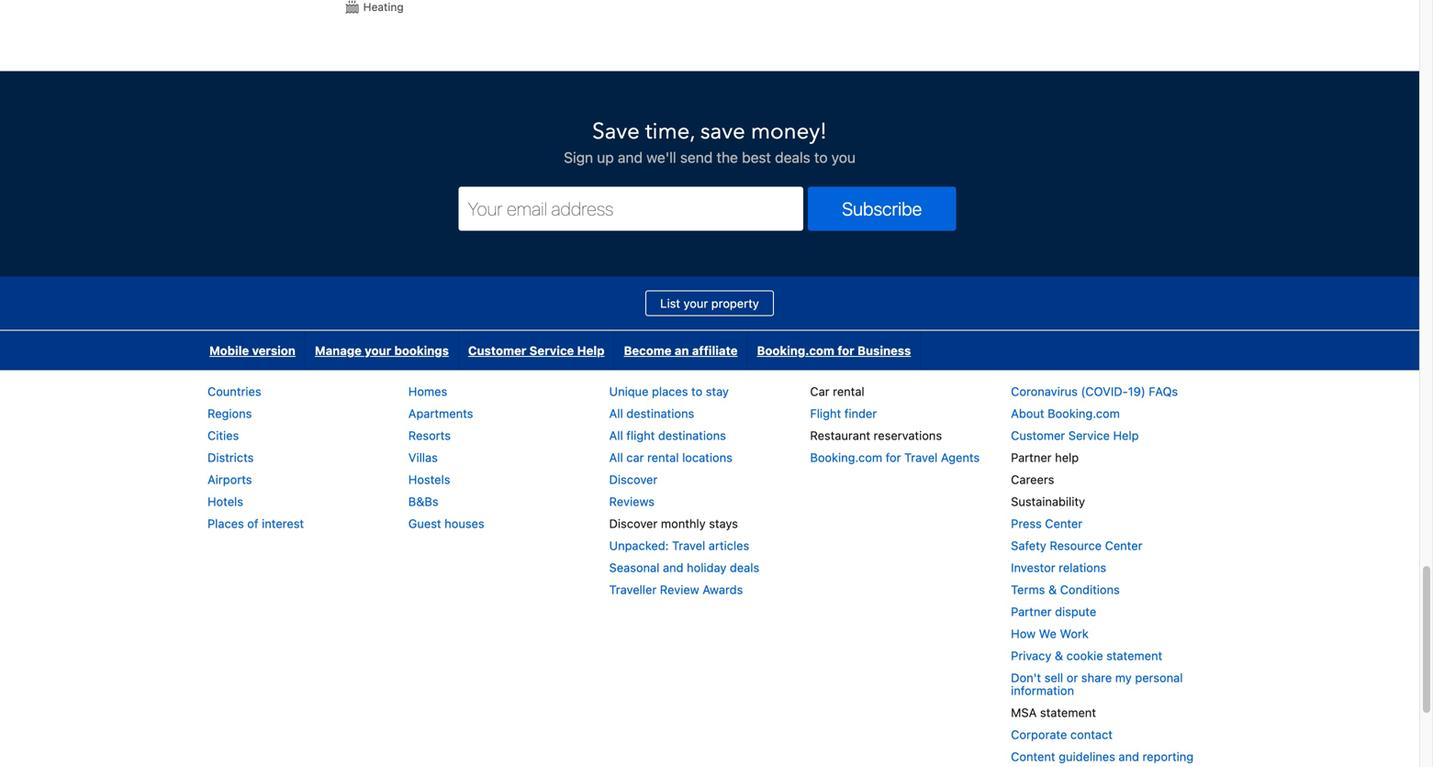 Task type: vqa. For each thing, say whether or not it's contained in the screenshot.
rightmost Jan
no



Task type: locate. For each thing, give the bounding box(es) containing it.
2 discover from the top
[[609, 517, 658, 531]]

navigation containing mobile version
[[200, 331, 921, 371]]

1 vertical spatial to
[[692, 385, 703, 399]]

2 vertical spatial and
[[1119, 750, 1140, 764]]

stays
[[709, 517, 738, 531]]

save time, save money! footer
[[0, 70, 1420, 768]]

booking.com up car
[[757, 344, 835, 358]]

booking.com for business
[[757, 344, 911, 358]]

1 horizontal spatial statement
[[1107, 649, 1163, 663]]

subscribe
[[842, 198, 922, 220]]

travel inside car rental flight finder restaurant reservations booking.com for travel agents
[[905, 451, 938, 465]]

rental down all flight destinations link on the bottom of page
[[648, 451, 679, 465]]

become an affiliate link
[[615, 331, 747, 371]]

customer up partner help link
[[1011, 429, 1066, 443]]

0 vertical spatial rental
[[833, 385, 865, 399]]

0 vertical spatial and
[[618, 149, 643, 166]]

1 horizontal spatial deals
[[775, 149, 811, 166]]

all left flight
[[609, 429, 623, 443]]

customer service help link for partner help
[[1011, 429, 1139, 443]]

booking.com inside 'navigation'
[[757, 344, 835, 358]]

customer right bookings
[[468, 344, 527, 358]]

1 horizontal spatial service
[[1069, 429, 1110, 443]]

resource
[[1050, 539, 1102, 553]]

safety resource center link
[[1011, 539, 1143, 553]]

terms
[[1011, 583, 1046, 597]]

list your property
[[661, 297, 759, 310]]

and up traveller review awards link
[[663, 561, 684, 575]]

for
[[838, 344, 855, 358], [886, 451, 901, 465]]

statement up corporate contact link
[[1041, 706, 1097, 720]]

1 horizontal spatial and
[[663, 561, 684, 575]]

travel down reservations
[[905, 451, 938, 465]]

for down reservations
[[886, 451, 901, 465]]

all
[[609, 407, 623, 421], [609, 429, 623, 443], [609, 451, 623, 465]]

share
[[1082, 671, 1112, 685]]

booking.com
[[757, 344, 835, 358], [1048, 407, 1120, 421], [810, 451, 883, 465]]

cities link
[[208, 429, 239, 443]]

all down unique
[[609, 407, 623, 421]]

1 vertical spatial help
[[1114, 429, 1139, 443]]

0 horizontal spatial to
[[692, 385, 703, 399]]

1 vertical spatial rental
[[648, 451, 679, 465]]

and inside unique places to stay all destinations all flight destinations all car rental locations discover reviews discover monthly stays unpacked: travel articles seasonal and holiday deals traveller review awards
[[663, 561, 684, 575]]

unpacked: travel articles link
[[609, 539, 750, 553]]

homes link
[[409, 385, 448, 399]]

careers
[[1011, 473, 1055, 487]]

0 horizontal spatial statement
[[1041, 706, 1097, 720]]

1 horizontal spatial center
[[1105, 539, 1143, 553]]

0 vertical spatial service
[[530, 344, 574, 358]]

destinations up all flight destinations link on the bottom of page
[[627, 407, 695, 421]]

your right list on the top left of page
[[684, 297, 708, 310]]

2 partner from the top
[[1011, 605, 1052, 619]]

districts
[[208, 451, 254, 465]]

unique places to stay link
[[609, 385, 729, 399]]

0 vertical spatial partner
[[1011, 451, 1052, 465]]

1 partner from the top
[[1011, 451, 1052, 465]]

0 horizontal spatial deals
[[730, 561, 760, 575]]

money!
[[751, 117, 827, 147]]

0 horizontal spatial your
[[365, 344, 391, 358]]

0 horizontal spatial rental
[[648, 451, 679, 465]]

0 vertical spatial &
[[1049, 583, 1057, 597]]

and inside save time, save money! sign up and we'll send the best deals to you
[[618, 149, 643, 166]]

0 horizontal spatial and
[[618, 149, 643, 166]]

0 horizontal spatial center
[[1045, 517, 1083, 531]]

customer
[[468, 344, 527, 358], [1011, 429, 1066, 443]]

to left you
[[815, 149, 828, 166]]

mobile
[[209, 344, 249, 358]]

rental inside unique places to stay all destinations all flight destinations all car rental locations discover reviews discover monthly stays unpacked: travel articles seasonal and holiday deals traveller review awards
[[648, 451, 679, 465]]

for inside 'navigation'
[[838, 344, 855, 358]]

partner down terms
[[1011, 605, 1052, 619]]

1 horizontal spatial customer service help link
[[1011, 429, 1139, 443]]

discover up reviews link
[[609, 473, 658, 487]]

we
[[1039, 627, 1057, 641]]

msa
[[1011, 706, 1037, 720]]

relations
[[1059, 561, 1107, 575]]

1 vertical spatial partner
[[1011, 605, 1052, 619]]

1 vertical spatial booking.com
[[1048, 407, 1120, 421]]

hotels link
[[208, 495, 243, 509]]

1 vertical spatial for
[[886, 451, 901, 465]]

deals down articles
[[730, 561, 760, 575]]

0 vertical spatial booking.com
[[757, 344, 835, 358]]

and right "up"
[[618, 149, 643, 166]]

& up partner dispute link
[[1049, 583, 1057, 597]]

1 horizontal spatial rental
[[833, 385, 865, 399]]

version
[[252, 344, 296, 358]]

locations
[[682, 451, 733, 465]]

1 horizontal spatial your
[[684, 297, 708, 310]]

booking.com down coronavirus (covid-19) faqs link
[[1048, 407, 1120, 421]]

0 vertical spatial customer service help link
[[459, 331, 614, 371]]

0 vertical spatial help
[[577, 344, 605, 358]]

1 horizontal spatial for
[[886, 451, 901, 465]]

help left "become"
[[577, 344, 605, 358]]

of
[[247, 517, 259, 531]]

deals down 'money!'
[[775, 149, 811, 166]]

sustainability
[[1011, 495, 1086, 509]]

unique places to stay all destinations all flight destinations all car rental locations discover reviews discover monthly stays unpacked: travel articles seasonal and holiday deals traveller review awards
[[609, 385, 760, 597]]

become an affiliate
[[624, 344, 738, 358]]

2 vertical spatial booking.com
[[810, 451, 883, 465]]

to left stay
[[692, 385, 703, 399]]

countries link
[[208, 385, 261, 399]]

1 vertical spatial all
[[609, 429, 623, 443]]

terms & conditions link
[[1011, 583, 1120, 597]]

center up resource
[[1045, 517, 1083, 531]]

corporate
[[1011, 728, 1068, 742]]

0 vertical spatial destinations
[[627, 407, 695, 421]]

send
[[680, 149, 713, 166]]

1 vertical spatial discover
[[609, 517, 658, 531]]

0 horizontal spatial travel
[[672, 539, 706, 553]]

1 vertical spatial customer service help link
[[1011, 429, 1139, 443]]

1 vertical spatial deals
[[730, 561, 760, 575]]

list
[[661, 297, 681, 310]]

0 vertical spatial deals
[[775, 149, 811, 166]]

discover down reviews
[[609, 517, 658, 531]]

center up relations
[[1105, 539, 1143, 553]]

1 vertical spatial and
[[663, 561, 684, 575]]

1 horizontal spatial help
[[1114, 429, 1139, 443]]

0 vertical spatial travel
[[905, 451, 938, 465]]

flight
[[810, 407, 841, 421]]

agents
[[941, 451, 980, 465]]

careers link
[[1011, 473, 1055, 487]]

guest
[[409, 517, 441, 531]]

to inside save time, save money! sign up and we'll send the best deals to you
[[815, 149, 828, 166]]

deals inside unique places to stay all destinations all flight destinations all car rental locations discover reviews discover monthly stays unpacked: travel articles seasonal and holiday deals traveller review awards
[[730, 561, 760, 575]]

0 vertical spatial statement
[[1107, 649, 1163, 663]]

about
[[1011, 407, 1045, 421]]

articles
[[709, 539, 750, 553]]

review
[[660, 583, 700, 597]]

the
[[717, 149, 738, 166]]

destinations up locations
[[658, 429, 726, 443]]

for left business
[[838, 344, 855, 358]]

traveller
[[609, 583, 657, 597]]

1 vertical spatial travel
[[672, 539, 706, 553]]

2 vertical spatial all
[[609, 451, 623, 465]]

car rental flight finder restaurant reservations booking.com for travel agents
[[810, 385, 980, 465]]

affiliate
[[692, 344, 738, 358]]

save
[[701, 117, 746, 147]]

0 vertical spatial for
[[838, 344, 855, 358]]

0 vertical spatial all
[[609, 407, 623, 421]]

and left reporting
[[1119, 750, 1140, 764]]

& up 'sell'
[[1055, 649, 1064, 663]]

unique
[[609, 385, 649, 399]]

help down 19)
[[1114, 429, 1139, 443]]

time,
[[646, 117, 695, 147]]

0 horizontal spatial customer service help link
[[459, 331, 614, 371]]

navigation
[[200, 331, 921, 371]]

0 horizontal spatial service
[[530, 344, 574, 358]]

best
[[742, 149, 771, 166]]

reviews link
[[609, 495, 655, 509]]

hostels
[[409, 473, 450, 487]]

(covid-
[[1081, 385, 1129, 399]]

save time, save money! sign up and we'll send the best deals to you
[[564, 117, 856, 166]]

partner dispute link
[[1011, 605, 1097, 619]]

2 horizontal spatial and
[[1119, 750, 1140, 764]]

unpacked:
[[609, 539, 669, 553]]

booking.com down restaurant
[[810, 451, 883, 465]]

1 vertical spatial destinations
[[658, 429, 726, 443]]

or
[[1067, 671, 1078, 685]]

travel up seasonal and holiday deals link
[[672, 539, 706, 553]]

1 horizontal spatial travel
[[905, 451, 938, 465]]

1 vertical spatial your
[[365, 344, 391, 358]]

1 horizontal spatial to
[[815, 149, 828, 166]]

holiday
[[687, 561, 727, 575]]

1 discover from the top
[[609, 473, 658, 487]]

rental up flight finder link in the right bottom of the page
[[833, 385, 865, 399]]

investor
[[1011, 561, 1056, 575]]

all left car
[[609, 451, 623, 465]]

booking.com inside coronavirus (covid-19) faqs about booking.com customer service help partner help careers sustainability press center safety resource center investor relations terms & conditions partner dispute how we work privacy & cookie statement don't sell or share my personal information msa statement corporate contact content guidelines and reporting
[[1048, 407, 1120, 421]]

help inside 'navigation'
[[577, 344, 605, 358]]

0 vertical spatial your
[[684, 297, 708, 310]]

service inside 'navigation'
[[530, 344, 574, 358]]

seasonal and holiday deals link
[[609, 561, 760, 575]]

0 vertical spatial customer
[[468, 344, 527, 358]]

stay
[[706, 385, 729, 399]]

your inside 'navigation'
[[365, 344, 391, 358]]

places of interest link
[[208, 517, 304, 531]]

discover monthly stays link
[[609, 517, 738, 531]]

manage
[[315, 344, 362, 358]]

about booking.com link
[[1011, 407, 1120, 421]]

navigation inside the save time, save money! footer
[[200, 331, 921, 371]]

interest
[[262, 517, 304, 531]]

travel
[[905, 451, 938, 465], [672, 539, 706, 553]]

don't sell or share my personal information link
[[1011, 671, 1183, 698]]

reporting
[[1143, 750, 1194, 764]]

0 vertical spatial discover
[[609, 473, 658, 487]]

1 vertical spatial statement
[[1041, 706, 1097, 720]]

center
[[1045, 517, 1083, 531], [1105, 539, 1143, 553]]

1 vertical spatial center
[[1105, 539, 1143, 553]]

3 all from the top
[[609, 451, 623, 465]]

1 vertical spatial customer
[[1011, 429, 1066, 443]]

car
[[627, 451, 644, 465]]

partner up 'careers' link
[[1011, 451, 1052, 465]]

Your email address email field
[[459, 187, 804, 231]]

property
[[712, 297, 759, 310]]

privacy
[[1011, 649, 1052, 663]]

2 all from the top
[[609, 429, 623, 443]]

sell
[[1045, 671, 1064, 685]]

0 horizontal spatial for
[[838, 344, 855, 358]]

homes
[[409, 385, 448, 399]]

statement up my on the right of the page
[[1107, 649, 1163, 663]]

1 vertical spatial service
[[1069, 429, 1110, 443]]

0 vertical spatial to
[[815, 149, 828, 166]]

statement
[[1107, 649, 1163, 663], [1041, 706, 1097, 720]]

booking.com inside car rental flight finder restaurant reservations booking.com for travel agents
[[810, 451, 883, 465]]

your right 'manage'
[[365, 344, 391, 358]]

0 horizontal spatial help
[[577, 344, 605, 358]]

1 horizontal spatial customer
[[1011, 429, 1066, 443]]

help
[[577, 344, 605, 358], [1114, 429, 1139, 443]]

homes apartments resorts villas hostels b&bs guest houses
[[409, 385, 485, 531]]

0 horizontal spatial customer
[[468, 344, 527, 358]]



Task type: describe. For each thing, give the bounding box(es) containing it.
travel inside unique places to stay all destinations all flight destinations all car rental locations discover reviews discover monthly stays unpacked: travel articles seasonal and holiday deals traveller review awards
[[672, 539, 706, 553]]

conditions
[[1061, 583, 1120, 597]]

you
[[832, 149, 856, 166]]

how we work link
[[1011, 627, 1089, 641]]

awards
[[703, 583, 743, 597]]

flight finder link
[[810, 407, 877, 421]]

personal
[[1136, 671, 1183, 685]]

work
[[1060, 627, 1089, 641]]

flight
[[627, 429, 655, 443]]

information
[[1011, 684, 1075, 698]]

hostels link
[[409, 473, 450, 487]]

heating
[[363, 0, 404, 13]]

apartments link
[[409, 407, 473, 421]]

car
[[810, 385, 830, 399]]

faqs
[[1149, 385, 1179, 399]]

regions
[[208, 407, 252, 421]]

press center link
[[1011, 517, 1083, 531]]

manage your bookings
[[315, 344, 449, 358]]

to inside unique places to stay all destinations all flight destinations all car rental locations discover reviews discover monthly stays unpacked: travel articles seasonal and holiday deals traveller review awards
[[692, 385, 703, 399]]

content guidelines and reporting link
[[1011, 750, 1194, 764]]

car rental link
[[810, 385, 865, 399]]

guest houses link
[[409, 517, 485, 531]]

1 vertical spatial &
[[1055, 649, 1064, 663]]

houses
[[445, 517, 485, 531]]

customer inside customer service help link
[[468, 344, 527, 358]]

resorts
[[409, 429, 451, 443]]

mobile version link
[[200, 331, 305, 371]]

b&bs
[[409, 495, 439, 509]]

reservations
[[874, 429, 942, 443]]

booking.com for travel agents link
[[810, 451, 980, 465]]

contact
[[1071, 728, 1113, 742]]

help inside coronavirus (covid-19) faqs about booking.com customer service help partner help careers sustainability press center safety resource center investor relations terms & conditions partner dispute how we work privacy & cookie statement don't sell or share my personal information msa statement corporate contact content guidelines and reporting
[[1114, 429, 1139, 443]]

become
[[624, 344, 672, 358]]

subscribe button
[[808, 187, 957, 231]]

service inside coronavirus (covid-19) faqs about booking.com customer service help partner help careers sustainability press center safety resource center investor relations terms & conditions partner dispute how we work privacy & cookie statement don't sell or share my personal information msa statement corporate contact content guidelines and reporting
[[1069, 429, 1110, 443]]

safety
[[1011, 539, 1047, 553]]

up
[[597, 149, 614, 166]]

manage your bookings link
[[306, 331, 458, 371]]

seasonal
[[609, 561, 660, 575]]

sign
[[564, 149, 593, 166]]

cookie
[[1067, 649, 1104, 663]]

all destinations link
[[609, 407, 695, 421]]

customer inside coronavirus (covid-19) faqs about booking.com customer service help partner help careers sustainability press center safety resource center investor relations terms & conditions partner dispute how we work privacy & cookie statement don't sell or share my personal information msa statement corporate contact content guidelines and reporting
[[1011, 429, 1066, 443]]

list your property link
[[646, 291, 774, 316]]

my
[[1116, 671, 1132, 685]]

corporate contact link
[[1011, 728, 1113, 742]]

investor relations link
[[1011, 561, 1107, 575]]

dispute
[[1055, 605, 1097, 619]]

and inside coronavirus (covid-19) faqs about booking.com customer service help partner help careers sustainability press center safety resource center investor relations terms & conditions partner dispute how we work privacy & cookie statement don't sell or share my personal information msa statement corporate contact content guidelines and reporting
[[1119, 750, 1140, 764]]

your for manage
[[365, 344, 391, 358]]

partner help link
[[1011, 451, 1079, 465]]

help
[[1055, 451, 1079, 465]]

your for list
[[684, 297, 708, 310]]

0 vertical spatial center
[[1045, 517, 1083, 531]]

deals inside save time, save money! sign up and we'll send the best deals to you
[[775, 149, 811, 166]]

content
[[1011, 750, 1056, 764]]

msa statement link
[[1011, 706, 1097, 720]]

restaurant reservations link
[[810, 429, 942, 443]]

1 all from the top
[[609, 407, 623, 421]]

save
[[592, 117, 640, 147]]

airports link
[[208, 473, 252, 487]]

all flight destinations link
[[609, 429, 726, 443]]

countries regions cities districts airports hotels places of interest
[[208, 385, 304, 531]]

heating link
[[338, 0, 516, 15]]

for inside car rental flight finder restaurant reservations booking.com for travel agents
[[886, 451, 901, 465]]

sustainability link
[[1011, 495, 1086, 509]]

customer service help
[[468, 344, 605, 358]]

don't
[[1011, 671, 1042, 685]]

districts link
[[208, 451, 254, 465]]

restaurant
[[810, 429, 871, 443]]

customer service help link for become an affiliate
[[459, 331, 614, 371]]

rental inside car rental flight finder restaurant reservations booking.com for travel agents
[[833, 385, 865, 399]]

bookings
[[394, 344, 449, 358]]

how
[[1011, 627, 1036, 641]]

regions link
[[208, 407, 252, 421]]

privacy & cookie statement link
[[1011, 649, 1163, 663]]

villas link
[[409, 451, 438, 465]]

an
[[675, 344, 689, 358]]

reviews
[[609, 495, 655, 509]]

coronavirus (covid-19) faqs about booking.com customer service help partner help careers sustainability press center safety resource center investor relations terms & conditions partner dispute how we work privacy & cookie statement don't sell or share my personal information msa statement corporate contact content guidelines and reporting
[[1011, 385, 1194, 764]]



